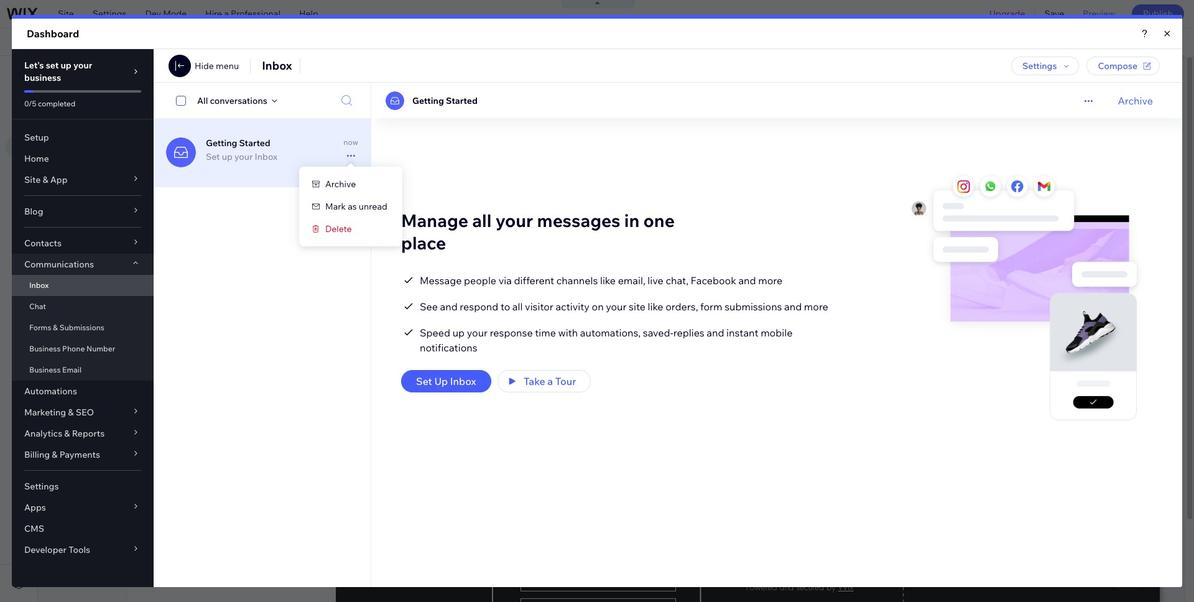 Task type: locate. For each thing, give the bounding box(es) containing it.
blog pages
[[142, 100, 188, 111]]

menu right and
[[126, 68, 152, 80]]

your
[[370, 36, 388, 47]]

dev mode
[[145, 8, 187, 19]]

0 horizontal spatial menu
[[71, 101, 94, 112]]

connect
[[333, 36, 368, 47]]

post
[[170, 163, 188, 175]]

save
[[1045, 8, 1065, 19]]

professional
[[231, 8, 281, 19]]

pages right blog
[[163, 100, 188, 111]]

publish button
[[1133, 4, 1185, 23]]

tools
[[1096, 36, 1117, 47]]

preview
[[1084, 8, 1116, 19]]

dev
[[145, 8, 161, 19]]

1 vertical spatial site
[[53, 68, 72, 80]]

blog
[[47, 36, 72, 47], [170, 133, 195, 145]]

menu down site pages and menu
[[71, 101, 94, 112]]

site down site pages and menu
[[53, 101, 69, 112]]

0 horizontal spatial blog
[[47, 36, 72, 47]]

upgrade
[[990, 8, 1026, 19]]

menu
[[126, 68, 152, 80], [71, 101, 94, 112]]

1 vertical spatial blog
[[170, 133, 195, 145]]

hire a professional
[[205, 8, 281, 19]]

pages for site
[[74, 68, 103, 80]]

pages
[[74, 68, 103, 80], [163, 100, 188, 111]]

2 vertical spatial site
[[53, 101, 69, 112]]

publish
[[1144, 8, 1174, 19]]

help
[[299, 8, 318, 19]]

site up the site menu
[[53, 68, 72, 80]]

1 horizontal spatial pages
[[163, 100, 188, 111]]

site for site pages and menu
[[53, 68, 72, 80]]

1 horizontal spatial blog
[[170, 133, 195, 145]]

site menu
[[53, 101, 94, 112]]

blog up site pages and menu
[[47, 36, 72, 47]]

0 horizontal spatial pages
[[74, 68, 103, 80]]

tools button
[[1070, 28, 1128, 55]]

mode
[[163, 8, 187, 19]]

site left settings
[[58, 8, 74, 19]]

pages left and
[[74, 68, 103, 80]]

0 vertical spatial site
[[58, 8, 74, 19]]

site
[[58, 8, 74, 19], [53, 68, 72, 80], [53, 101, 69, 112]]

domain
[[390, 36, 422, 47]]

blog up "post"
[[170, 133, 195, 145]]

0 vertical spatial blog
[[47, 36, 72, 47]]

site pages and menu
[[53, 68, 152, 80]]

0 vertical spatial pages
[[74, 68, 103, 80]]

1 vertical spatial pages
[[163, 100, 188, 111]]

0 vertical spatial menu
[[126, 68, 152, 80]]



Task type: describe. For each thing, give the bounding box(es) containing it.
a
[[224, 8, 229, 19]]

https://www.wix.com/mysite connect your domain
[[214, 36, 422, 47]]

100% button
[[1018, 28, 1069, 55]]

search
[[1155, 36, 1184, 47]]

settings
[[93, 8, 127, 19]]

site for site
[[58, 8, 74, 19]]

100%
[[1038, 36, 1060, 47]]

and
[[105, 68, 123, 80]]

site for site menu
[[53, 101, 69, 112]]

search button
[[1129, 28, 1195, 55]]

hire
[[205, 8, 222, 19]]

1 horizontal spatial menu
[[126, 68, 152, 80]]

https://www.wix.com/mysite
[[214, 36, 328, 47]]

pages for blog
[[163, 100, 188, 111]]

blog
[[142, 100, 161, 111]]

save button
[[1036, 0, 1074, 27]]

preview button
[[1074, 0, 1125, 27]]

1 vertical spatial menu
[[71, 101, 94, 112]]



Task type: vqa. For each thing, say whether or not it's contained in the screenshot.
Site to the middle
yes



